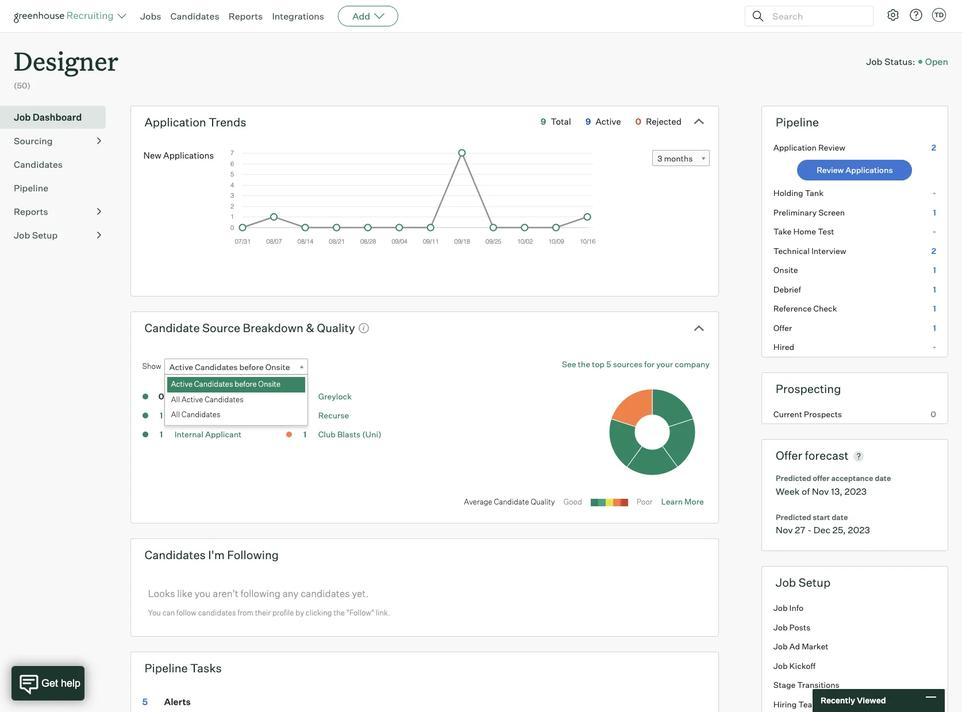Task type: describe. For each thing, give the bounding box(es) containing it.
candidates right jobs link at the top
[[171, 10, 220, 22]]

new
[[144, 150, 161, 161]]

start
[[814, 513, 831, 522]]

predicted for week
[[776, 474, 812, 483]]

candidate source data is not real-time. data may take up to two days to reflect accurately. element
[[355, 318, 370, 338]]

sources
[[613, 360, 643, 369]]

job info
[[774, 604, 804, 613]]

looks
[[148, 588, 175, 600]]

job for job info link
[[774, 604, 788, 613]]

0 rejected
[[636, 116, 682, 127]]

internal applicant
[[175, 430, 242, 440]]

all for all candidates
[[171, 410, 180, 419]]

company
[[675, 360, 710, 369]]

2 - link from the top
[[763, 222, 949, 241]]

27
[[796, 525, 806, 536]]

active inside option
[[182, 395, 203, 404]]

candidates up like
[[145, 548, 206, 562]]

application for application trends
[[145, 115, 206, 129]]

job info link
[[763, 599, 949, 618]]

active inside option
[[171, 380, 193, 389]]

learn more
[[662, 497, 705, 507]]

see the top 5 sources for your company
[[562, 360, 710, 369]]

0 horizontal spatial referral
[[175, 392, 204, 402]]

job for job kickoff link
[[774, 661, 788, 671]]

configure image
[[887, 8, 901, 22]]

recently viewed
[[821, 696, 887, 706]]

job ad market link
[[763, 637, 949, 657]]

designer link
[[14, 32, 119, 80]]

2023 for nov 27 - dec 25, 2023
[[849, 525, 871, 536]]

2 horizontal spatial pipeline
[[776, 115, 820, 129]]

good
[[564, 497, 583, 507]]

club blasts (uni) link
[[319, 430, 382, 440]]

candidates i'm following
[[145, 548, 279, 562]]

25,
[[833, 525, 847, 536]]

technical interview
[[774, 246, 847, 256]]

dashboard
[[33, 111, 82, 123]]

acceptance
[[832, 474, 874, 483]]

pipeline link
[[14, 181, 101, 195]]

see the top 5 sources for your company link
[[562, 359, 710, 370]]

(50)
[[14, 81, 30, 90]]

1 horizontal spatial quality
[[531, 497, 555, 507]]

0 vertical spatial onsite
[[774, 265, 799, 275]]

prospecting
[[776, 382, 842, 396]]

job ad market
[[774, 642, 829, 652]]

applications for review applications
[[846, 165, 894, 175]]

sourcing
[[14, 135, 53, 147]]

1 - link from the top
[[763, 184, 949, 203]]

job for job dashboard link
[[14, 111, 31, 123]]

all active candidates option
[[167, 393, 305, 408]]

job kickoff
[[774, 661, 816, 671]]

predicted for 27
[[776, 513, 812, 522]]

learn more link
[[662, 497, 705, 507]]

average candidate quality
[[464, 497, 555, 507]]

9 active
[[586, 116, 622, 127]]

0 vertical spatial candidates link
[[171, 10, 220, 22]]

3 months
[[658, 154, 693, 163]]

application review
[[774, 142, 846, 152]]

job setup link
[[14, 228, 101, 242]]

0 horizontal spatial pipeline
[[14, 182, 48, 194]]

you
[[195, 588, 211, 600]]

- inside predicted start date nov 27 - dec 25, 2023
[[808, 525, 812, 536]]

before for 'list box' containing active candidates before onsite
[[235, 380, 257, 389]]

more
[[685, 497, 705, 507]]

from
[[238, 609, 254, 618]]

clicking
[[306, 609, 332, 618]]

2023 for week of nov 13, 2023
[[845, 486, 868, 497]]

all for all active candidates
[[171, 395, 180, 404]]

add button
[[338, 6, 399, 26]]

0 vertical spatial reports
[[229, 10, 263, 22]]

9 total
[[541, 116, 572, 127]]

Search text field
[[770, 8, 863, 24]]

0 vertical spatial 5
[[607, 360, 612, 369]]

follow
[[177, 609, 197, 618]]

1 link for blasts
[[294, 429, 317, 442]]

alerts
[[164, 697, 191, 708]]

club
[[319, 430, 336, 440]]

1 horizontal spatial reports link
[[229, 10, 263, 22]]

setup inside the job setup link
[[32, 229, 58, 241]]

greenhouse recruiting image
[[14, 9, 117, 23]]

learn
[[662, 497, 683, 507]]

recently
[[821, 696, 856, 706]]

9 for 9 total
[[541, 116, 547, 127]]

1 horizontal spatial referral
[[208, 411, 238, 421]]

job status:
[[867, 56, 916, 67]]

jobs
[[140, 10, 161, 22]]

like
[[177, 588, 193, 600]]

predicted offer acceptance date week of nov 13, 2023
[[776, 474, 892, 497]]

external
[[175, 411, 206, 421]]

interview
[[812, 246, 847, 256]]

reference
[[774, 304, 812, 314]]

external referral
[[175, 411, 238, 421]]

applicant
[[205, 430, 242, 440]]

for
[[645, 360, 655, 369]]

tasks
[[190, 661, 222, 676]]

1 link left greylock link at bottom
[[294, 391, 317, 405]]

your
[[657, 360, 674, 369]]

0 horizontal spatial 0
[[159, 392, 164, 402]]

total
[[551, 116, 572, 127]]

any
[[283, 588, 299, 600]]

blasts
[[338, 430, 361, 440]]

(uni)
[[363, 430, 382, 440]]

offer
[[814, 474, 830, 483]]

week
[[776, 486, 800, 497]]

team
[[799, 700, 820, 710]]

current
[[774, 409, 803, 419]]

1 horizontal spatial setup
[[799, 576, 831, 590]]

current prospects
[[774, 409, 843, 419]]

recurse
[[319, 411, 349, 421]]

offer for offer
[[774, 323, 793, 333]]

list box containing active candidates before onsite
[[165, 377, 305, 423]]

external referral link
[[175, 411, 238, 421]]

market
[[803, 642, 829, 652]]

job dashboard link
[[14, 110, 101, 124]]

job for job ad market link
[[774, 642, 788, 652]]

you
[[148, 609, 161, 618]]

1 link for referral
[[150, 410, 173, 423]]

review inside 'link'
[[818, 165, 845, 175]]

onsite for 'list box' containing active candidates before onsite
[[258, 380, 281, 389]]



Task type: locate. For each thing, give the bounding box(es) containing it.
candidates down aren't
[[198, 609, 236, 618]]

0 vertical spatial before
[[240, 363, 264, 372]]

active right total
[[596, 116, 622, 127]]

breakdown
[[243, 321, 304, 335]]

1 link left the club
[[294, 429, 317, 442]]

average
[[464, 497, 493, 507]]

1 horizontal spatial application
[[774, 142, 817, 152]]

3 - link from the top
[[763, 338, 949, 357]]

recurse link
[[319, 411, 349, 421]]

9 for 9 active
[[586, 116, 591, 127]]

debrief
[[774, 285, 802, 294]]

1 link
[[294, 391, 317, 405], [150, 410, 173, 423], [294, 410, 317, 423], [150, 429, 173, 442], [294, 429, 317, 442]]

td button
[[931, 6, 949, 24]]

prospects
[[805, 409, 843, 419]]

0 horizontal spatial job setup
[[14, 229, 58, 241]]

1 vertical spatial candidates link
[[14, 157, 101, 171]]

"follow"
[[347, 609, 375, 618]]

candidate up show
[[145, 321, 200, 335]]

nov inside predicted offer acceptance date week of nov 13, 2023
[[813, 486, 830, 497]]

1 horizontal spatial reports
[[229, 10, 263, 22]]

ad
[[790, 642, 801, 652]]

application for application review
[[774, 142, 817, 152]]

applications for new applications
[[163, 150, 214, 161]]

candidate source breakdown & quality
[[145, 321, 355, 335]]

nov inside predicted start date nov 27 - dec 25, 2023
[[776, 525, 794, 536]]

before inside option
[[235, 380, 257, 389]]

0 vertical spatial referral
[[175, 392, 204, 402]]

0 horizontal spatial reports
[[14, 206, 48, 217]]

months
[[665, 154, 693, 163]]

1 vertical spatial job setup
[[776, 576, 831, 590]]

transitions
[[798, 681, 840, 690]]

offer down reference
[[774, 323, 793, 333]]

onsite inside option
[[258, 380, 281, 389]]

1 vertical spatial application
[[774, 142, 817, 152]]

0 vertical spatial candidate
[[145, 321, 200, 335]]

reports link up the job setup link
[[14, 205, 101, 218]]

job setup up info
[[776, 576, 831, 590]]

1 vertical spatial candidate
[[494, 497, 530, 507]]

you can follow candidates from their profile by clicking the "follow" link.
[[148, 609, 391, 618]]

1 vertical spatial 2023
[[849, 525, 871, 536]]

application trends
[[145, 115, 247, 129]]

1 vertical spatial date
[[832, 513, 849, 522]]

0 vertical spatial 2
[[932, 142, 937, 152]]

review applications link
[[798, 160, 913, 181]]

predicted
[[776, 474, 812, 483], [776, 513, 812, 522]]

0 vertical spatial nov
[[813, 486, 830, 497]]

0 vertical spatial active candidates before onsite
[[169, 363, 290, 372]]

active inside "link"
[[169, 363, 193, 372]]

quality right &
[[317, 321, 355, 335]]

active right show
[[169, 363, 193, 372]]

9 left total
[[541, 116, 547, 127]]

offer up the "week"
[[776, 449, 803, 463]]

1 vertical spatial - link
[[763, 222, 949, 241]]

list box
[[165, 377, 305, 423]]

candidates up "all active candidates"
[[194, 380, 233, 389]]

0 horizontal spatial nov
[[776, 525, 794, 536]]

td button
[[933, 8, 947, 22]]

job setup
[[14, 229, 58, 241], [776, 576, 831, 590]]

onsite up the debrief
[[774, 265, 799, 275]]

1 vertical spatial review
[[818, 165, 845, 175]]

13,
[[832, 486, 843, 497]]

the left top
[[578, 360, 591, 369]]

new applications
[[144, 150, 214, 161]]

source
[[202, 321, 241, 335]]

1 vertical spatial 5
[[142, 697, 148, 708]]

hiring
[[774, 700, 798, 710]]

2 2 from the top
[[932, 246, 937, 256]]

nov down offer
[[813, 486, 830, 497]]

2 for technical interview
[[932, 246, 937, 256]]

date
[[876, 474, 892, 483], [832, 513, 849, 522]]

the right clicking
[[334, 609, 345, 618]]

9
[[541, 116, 547, 127], [586, 116, 591, 127]]

2023 inside predicted offer acceptance date week of nov 13, 2023
[[845, 486, 868, 497]]

3
[[658, 154, 663, 163]]

2023 down acceptance
[[845, 486, 868, 497]]

active candidates before onsite for active candidates before onsite "link"
[[169, 363, 290, 372]]

1 horizontal spatial pipeline
[[145, 661, 188, 676]]

status:
[[885, 56, 916, 67]]

active candidates before onsite link
[[164, 359, 308, 376]]

1 vertical spatial candidates
[[198, 609, 236, 618]]

1 vertical spatial referral
[[208, 411, 238, 421]]

2 vertical spatial pipeline
[[145, 661, 188, 676]]

review down application review
[[818, 165, 845, 175]]

0 vertical spatial offer
[[774, 323, 793, 333]]

onsite for active candidates before onsite "link"
[[266, 363, 290, 372]]

1 horizontal spatial candidates
[[301, 588, 350, 600]]

2 horizontal spatial 0
[[931, 409, 937, 419]]

active up "all active candidates"
[[171, 380, 193, 389]]

0 vertical spatial date
[[876, 474, 892, 483]]

- link down screen
[[763, 222, 949, 241]]

i'm
[[208, 548, 225, 562]]

candidates
[[171, 10, 220, 22], [14, 159, 63, 170], [195, 363, 238, 372], [194, 380, 233, 389], [205, 395, 244, 404], [182, 410, 221, 419], [145, 548, 206, 562]]

date inside predicted start date nov 27 - dec 25, 2023
[[832, 513, 849, 522]]

all candidates
[[171, 410, 221, 419]]

review up review applications
[[819, 142, 846, 152]]

0 horizontal spatial applications
[[163, 150, 214, 161]]

0 vertical spatial job setup
[[14, 229, 58, 241]]

1 horizontal spatial nov
[[813, 486, 830, 497]]

1 vertical spatial nov
[[776, 525, 794, 536]]

offer
[[774, 323, 793, 333], [776, 449, 803, 463]]

pipeline down sourcing
[[14, 182, 48, 194]]

0 horizontal spatial 5
[[142, 697, 148, 708]]

1 vertical spatial active candidates before onsite
[[171, 380, 281, 389]]

0 vertical spatial the
[[578, 360, 591, 369]]

onsite down the breakdown
[[266, 363, 290, 372]]

active candidates before onsite for 'list box' containing active candidates before onsite
[[171, 380, 281, 389]]

1 vertical spatial pipeline
[[14, 182, 48, 194]]

open
[[926, 56, 949, 67]]

1 horizontal spatial 0
[[636, 116, 642, 127]]

- link down check
[[763, 338, 949, 357]]

1 horizontal spatial applications
[[846, 165, 894, 175]]

preliminary
[[774, 207, 818, 217]]

application
[[145, 115, 206, 129], [774, 142, 817, 152]]

active candidates before onsite up active candidates before onsite option
[[169, 363, 290, 372]]

1 horizontal spatial candidates link
[[171, 10, 220, 22]]

yet.
[[352, 588, 369, 600]]

0 vertical spatial predicted
[[776, 474, 812, 483]]

offer for offer forecast
[[776, 449, 803, 463]]

predicted up 27
[[776, 513, 812, 522]]

9 right total
[[586, 116, 591, 127]]

dec
[[814, 525, 831, 536]]

1 vertical spatial 0
[[159, 392, 164, 402]]

integrations
[[272, 10, 325, 22]]

looks like you aren't following any candidates yet.
[[148, 588, 369, 600]]

reference check
[[774, 304, 838, 314]]

5
[[607, 360, 612, 369], [142, 697, 148, 708]]

0 vertical spatial 0
[[636, 116, 642, 127]]

predicted start date nov 27 - dec 25, 2023
[[776, 513, 871, 536]]

5 left alerts
[[142, 697, 148, 708]]

poor
[[637, 497, 653, 507]]

0 vertical spatial all
[[171, 395, 180, 404]]

by
[[296, 609, 304, 618]]

trends
[[209, 115, 247, 129]]

active candidates before onsite inside "link"
[[169, 363, 290, 372]]

of
[[802, 486, 811, 497]]

1 vertical spatial offer
[[776, 449, 803, 463]]

0 horizontal spatial candidates
[[198, 609, 236, 618]]

1 vertical spatial onsite
[[266, 363, 290, 372]]

referral up applicant
[[208, 411, 238, 421]]

can
[[163, 609, 175, 618]]

candidates up clicking
[[301, 588, 350, 600]]

before up active candidates before onsite option
[[240, 363, 264, 372]]

candidates down "all active candidates"
[[182, 410, 221, 419]]

candidates link right jobs link at the top
[[171, 10, 220, 22]]

- link
[[763, 184, 949, 203], [763, 222, 949, 241], [763, 338, 949, 357]]

applications inside 'link'
[[846, 165, 894, 175]]

candidates
[[301, 588, 350, 600], [198, 609, 236, 618]]

top
[[592, 360, 605, 369]]

reports link left integrations
[[229, 10, 263, 22]]

2 9 from the left
[[586, 116, 591, 127]]

before inside "link"
[[240, 363, 264, 372]]

viewed
[[858, 696, 887, 706]]

0 vertical spatial quality
[[317, 321, 355, 335]]

the
[[578, 360, 591, 369], [334, 609, 345, 618]]

0 horizontal spatial date
[[832, 513, 849, 522]]

date right acceptance
[[876, 474, 892, 483]]

onsite up all active candidates option
[[258, 380, 281, 389]]

setup down pipeline link at the left top
[[32, 229, 58, 241]]

2023
[[845, 486, 868, 497], [849, 525, 871, 536]]

reports
[[229, 10, 263, 22], [14, 206, 48, 217]]

0 horizontal spatial candidate
[[145, 321, 200, 335]]

quality left the good
[[531, 497, 555, 507]]

candidates inside "link"
[[195, 363, 238, 372]]

1 link left internal
[[150, 429, 173, 442]]

active candidates before onsite up all active candidates option
[[171, 380, 281, 389]]

aren't
[[213, 588, 239, 600]]

- link down review applications 'link'
[[763, 184, 949, 203]]

setup up info
[[799, 576, 831, 590]]

1 vertical spatial reports link
[[14, 205, 101, 218]]

1 predicted from the top
[[776, 474, 812, 483]]

nov left 27
[[776, 525, 794, 536]]

link.
[[376, 609, 391, 618]]

1 horizontal spatial job setup
[[776, 576, 831, 590]]

before for active candidates before onsite "link"
[[240, 363, 264, 372]]

applications
[[163, 150, 214, 161], [846, 165, 894, 175]]

onsite inside "link"
[[266, 363, 290, 372]]

greylock
[[319, 392, 352, 402]]

0 horizontal spatial the
[[334, 609, 345, 618]]

stage transitions
[[774, 681, 840, 690]]

0 vertical spatial applications
[[163, 150, 214, 161]]

1 9 from the left
[[541, 116, 547, 127]]

candidate source data is not real-time. data may take up to two days to reflect accurately. image
[[358, 323, 370, 334]]

job setup down pipeline link at the left top
[[14, 229, 58, 241]]

2023 inside predicted start date nov 27 - dec 25, 2023
[[849, 525, 871, 536]]

forecast
[[806, 449, 849, 463]]

0 vertical spatial candidates
[[301, 588, 350, 600]]

0 horizontal spatial candidates link
[[14, 157, 101, 171]]

predicted up the "week"
[[776, 474, 812, 483]]

pipeline tasks
[[145, 661, 222, 676]]

1 vertical spatial predicted
[[776, 513, 812, 522]]

active candidates before onsite inside option
[[171, 380, 281, 389]]

all up internal
[[171, 410, 180, 419]]

pipeline up application review
[[776, 115, 820, 129]]

greylock link
[[319, 392, 352, 402]]

1 vertical spatial before
[[235, 380, 257, 389]]

job for job posts link
[[774, 623, 788, 633]]

candidates link down 'sourcing' "link"
[[14, 157, 101, 171]]

sourcing link
[[14, 134, 101, 148]]

0 horizontal spatial reports link
[[14, 205, 101, 218]]

0 vertical spatial pipeline
[[776, 115, 820, 129]]

reports up the job setup link
[[14, 206, 48, 217]]

stage transitions link
[[763, 676, 949, 695]]

0 vertical spatial application
[[145, 115, 206, 129]]

internal
[[175, 430, 204, 440]]

0 vertical spatial reports link
[[229, 10, 263, 22]]

hiring team link
[[763, 695, 949, 713]]

2 for application review
[[932, 142, 937, 152]]

candidates up active candidates before onsite option
[[195, 363, 238, 372]]

2 vertical spatial 0
[[931, 409, 937, 419]]

job for the job setup link
[[14, 229, 30, 241]]

rejected
[[647, 116, 682, 127]]

1 all from the top
[[171, 395, 180, 404]]

1 vertical spatial setup
[[799, 576, 831, 590]]

5 right top
[[607, 360, 612, 369]]

1 vertical spatial quality
[[531, 497, 555, 507]]

all up external
[[171, 395, 180, 404]]

referral up external
[[175, 392, 204, 402]]

2 vertical spatial - link
[[763, 338, 949, 357]]

pipeline up alerts
[[145, 661, 188, 676]]

0
[[636, 116, 642, 127], [159, 392, 164, 402], [931, 409, 937, 419]]

0 horizontal spatial application
[[145, 115, 206, 129]]

add
[[353, 10, 371, 22]]

1 vertical spatial all
[[171, 410, 180, 419]]

job posts
[[774, 623, 811, 633]]

1 vertical spatial 2
[[932, 246, 937, 256]]

candidates down active candidates before onsite option
[[205, 395, 244, 404]]

1 link for applicant
[[150, 429, 173, 442]]

0 vertical spatial setup
[[32, 229, 58, 241]]

profile
[[273, 609, 294, 618]]

1 vertical spatial reports
[[14, 206, 48, 217]]

before
[[240, 363, 264, 372], [235, 380, 257, 389]]

predicted inside predicted offer acceptance date week of nov 13, 2023
[[776, 474, 812, 483]]

2 all from the top
[[171, 410, 180, 419]]

internal applicant link
[[175, 430, 242, 440]]

date inside predicted offer acceptance date week of nov 13, 2023
[[876, 474, 892, 483]]

1 vertical spatial the
[[334, 609, 345, 618]]

candidates down sourcing
[[14, 159, 63, 170]]

0 horizontal spatial 9
[[541, 116, 547, 127]]

0 vertical spatial review
[[819, 142, 846, 152]]

2 vertical spatial onsite
[[258, 380, 281, 389]]

reports inside "link"
[[14, 206, 48, 217]]

predicted inside predicted start date nov 27 - dec 25, 2023
[[776, 513, 812, 522]]

0 vertical spatial 2023
[[845, 486, 868, 497]]

1 horizontal spatial the
[[578, 360, 591, 369]]

td
[[935, 11, 945, 19]]

0 horizontal spatial quality
[[317, 321, 355, 335]]

0 horizontal spatial setup
[[32, 229, 58, 241]]

pipeline
[[776, 115, 820, 129], [14, 182, 48, 194], [145, 661, 188, 676]]

active candidates before onsite
[[169, 363, 290, 372], [171, 380, 281, 389]]

1 vertical spatial applications
[[846, 165, 894, 175]]

all candidates option
[[167, 408, 305, 423]]

offer forecast
[[776, 449, 849, 463]]

2023 right 25,
[[849, 525, 871, 536]]

hiring team
[[774, 700, 820, 710]]

reports left integrations
[[229, 10, 263, 22]]

1 link left recurse link at the left of the page
[[294, 410, 317, 423]]

active up the all candidates
[[182, 395, 203, 404]]

1 2 from the top
[[932, 142, 937, 152]]

before up all active candidates option
[[235, 380, 257, 389]]

the inside see the top 5 sources for your company link
[[578, 360, 591, 369]]

1
[[934, 207, 937, 217], [934, 265, 937, 275], [934, 285, 937, 294], [934, 304, 937, 314], [934, 323, 937, 333], [304, 392, 307, 402], [160, 411, 163, 421], [304, 411, 307, 421], [160, 430, 163, 440], [304, 430, 307, 440]]

active candidates before onsite option
[[167, 377, 305, 393]]

2 predicted from the top
[[776, 513, 812, 522]]

candidate right average
[[494, 497, 530, 507]]

0 vertical spatial - link
[[763, 184, 949, 203]]

following
[[241, 588, 281, 600]]

2
[[932, 142, 937, 152], [932, 246, 937, 256]]

date up 25,
[[832, 513, 849, 522]]

1 horizontal spatial candidate
[[494, 497, 530, 507]]

1 horizontal spatial 5
[[607, 360, 612, 369]]

1 horizontal spatial 9
[[586, 116, 591, 127]]

1 link left external
[[150, 410, 173, 423]]

1 horizontal spatial date
[[876, 474, 892, 483]]

job dashboard
[[14, 111, 82, 123]]

candidates inside option
[[194, 380, 233, 389]]



Task type: vqa. For each thing, say whether or not it's contained in the screenshot.
the leftmost 5
yes



